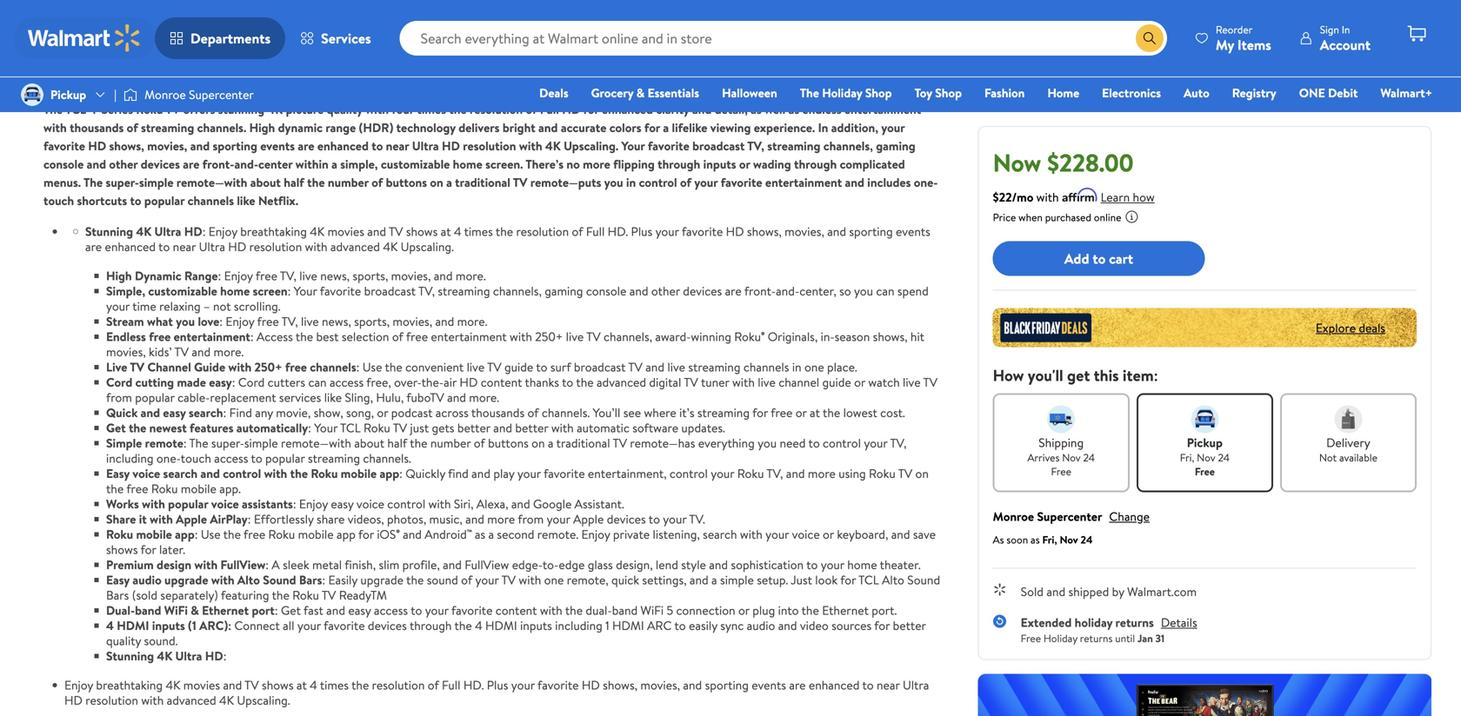 Task type: vqa. For each thing, say whether or not it's contained in the screenshot.
the's "Upgrade"
yes



Task type: locate. For each thing, give the bounding box(es) containing it.
0 vertical spatial thousands
[[70, 119, 124, 136]]

1 horizontal spatial shows
[[262, 677, 294, 694]]

entertainment,
[[588, 465, 667, 482]]

1 horizontal spatial plus
[[631, 223, 652, 240]]

1 vertical spatial full
[[586, 223, 605, 240]]

1 vertical spatial in
[[818, 119, 828, 136]]

free down 'screen'
[[257, 313, 279, 330]]

get left 'fast'
[[281, 602, 301, 619]]

fashion
[[984, 84, 1025, 101]]

search icon image
[[1143, 31, 1157, 45]]

0 horizontal spatial home
[[220, 283, 250, 300]]

1 vertical spatial traditional
[[556, 435, 610, 452]]

with left siri,
[[428, 496, 451, 513]]

1 vertical spatial access
[[214, 450, 248, 467]]

live up surf
[[566, 328, 584, 345]]

number
[[328, 174, 369, 191], [430, 435, 471, 452]]

favorite inside the : enjoy breathtaking 4k movies and tv shows at 4 times the resolution of full hd. plus your favorite hd shows, movies, and sporting events are enhanced to near ultra hd resolution with advanced 4k upscaling.
[[682, 223, 723, 240]]

0 vertical spatial quality
[[327, 101, 363, 118]]

free inside shipping arrives nov 24 free
[[1051, 464, 1071, 479]]

events
[[260, 137, 295, 154], [896, 223, 930, 240], [752, 677, 786, 694]]

app up the finish,
[[337, 526, 356, 543]]

mobile left app.
[[181, 480, 216, 497]]

2 cord from the left
[[238, 374, 265, 391]]

sporting inside the tcl 4-series roku tv offers stunning 4k picture quality with four times the resolution of full hd for enhanced clarity and detail, as well as endless entertainment with thousands of streaming channels. high dynamic range (hdr) technology delivers bright and accurate colors for a lifelike viewing experience. in addition, your favorite hd shows, movies, and sporting events are enhanced to near ultra hd resolution with 4k upscaling. your favorite broadcast tv, streaming channels, gaming console and other devices are front-and-center within a simple, customizable home screen. there's no more flipping through inputs or wading through complicated menus. the super-simple remote—with about half the number of buttons on a traditional tv remote—puts you in control of your favorite entertainment and includes one- touch shortcuts to popular channels like netflix.
[[213, 137, 257, 154]]

advanced inside enjoy breathtaking 4k movies and tv shows at 4 times the resolution of full hd. plus your favorite hd shows, movies, and sporting events are enhanced to near ultra hd resolution with advanced 4k upscaling.
[[167, 692, 216, 709]]

0 vertical spatial simple
[[139, 174, 174, 191]]

advanced inside the : enjoy breathtaking 4k movies and tv shows at 4 times the resolution of full hd. plus your favorite hd shows, movies, and sporting events are enhanced to near ultra hd resolution with advanced 4k upscaling.
[[330, 238, 380, 255]]

thousands inside the tcl 4-series roku tv offers stunning 4k picture quality with four times the resolution of full hd for enhanced clarity and detail, as well as endless entertainment with thousands of streaming channels. high dynamic range (hdr) technology delivers bright and accurate colors for a lifelike viewing experience. in addition, your favorite hd shows, movies, and sporting events are enhanced to near ultra hd resolution with 4k upscaling. your favorite broadcast tv, streaming channels, gaming console and other devices are front-and-center within a simple, customizable home screen. there's no more flipping through inputs or wading through complicated menus. the super-simple remote—with about half the number of buttons on a traditional tv remote—puts you in control of your favorite entertainment and includes one- touch shortcuts to popular channels like netflix.
[[70, 119, 124, 136]]

are inside the : enjoy breathtaking 4k movies and tv shows at 4 times the resolution of full hd. plus your favorite hd shows, movies, and sporting events are enhanced to near ultra hd resolution with advanced 4k upscaling.
[[85, 238, 102, 255]]

simple up stunning 4k ultra hd
[[139, 174, 174, 191]]

tv inside : the super-simple remote—with about half the number of buttons on a traditional tv remote—has everything you need to control your tv, including one-touch access to popular streaming channels.
[[613, 435, 627, 452]]

replacement
[[210, 389, 276, 406]]

: left all
[[275, 602, 278, 619]]

Walmart Site-Wide search field
[[400, 21, 1167, 56]]

the inside : quickly find and play your favorite entertainment, control your roku tv, and more using roku tv on the free roku mobile app.
[[106, 480, 124, 497]]

1 horizontal spatial one-
[[914, 174, 938, 191]]

nov right arrives
[[1062, 450, 1081, 465]]

1 vertical spatial get
[[281, 602, 301, 619]]

0 vertical spatial your
[[621, 137, 645, 154]]

1 horizontal spatial sporting
[[705, 677, 749, 694]]

in down "flipping"
[[626, 174, 636, 191]]

super- inside the tcl 4-series roku tv offers stunning 4k picture quality with four times the resolution of full hd for enhanced clarity and detail, as well as endless entertainment with thousands of streaming channels. high dynamic range (hdr) technology delivers bright and accurate colors for a lifelike viewing experience. in addition, your favorite hd shows, movies, and sporting events are enhanced to near ultra hd resolution with 4k upscaling. your favorite broadcast tv, streaming channels, gaming console and other devices are front-and-center within a simple, customizable home screen. there's no more flipping through inputs or wading through complicated menus. the super-simple remote—with about half the number of buttons on a traditional tv remote—puts you in control of your favorite entertainment and includes one- touch shortcuts to popular channels like netflix.
[[106, 174, 139, 191]]

full inside enjoy breathtaking 4k movies and tv shows at 4 times the resolution of full hd. plus your favorite hd shows, movies, and sporting events are enhanced to near ultra hd resolution with advanced 4k upscaling.
[[442, 677, 460, 694]]

touch inside : the super-simple remote—with about half the number of buttons on a traditional tv remote—has everything you need to control your tv, including one-touch access to popular streaming channels.
[[181, 450, 211, 467]]

live tv channel guide with 250+ free channels : use the convenient live tv guide to surf broadcast tv and live streaming channels in one place.
[[106, 359, 857, 376]]

1 vertical spatial audio
[[747, 617, 775, 634]]

lowest
[[843, 404, 877, 421]]

pickup for pickup fri, nov 24 free
[[1187, 434, 1223, 451]]

delivery not available
[[1319, 434, 1378, 465]]

1 horizontal spatial tcl
[[340, 420, 361, 437]]

1 vertical spatial broadcast
[[364, 283, 416, 300]]

shop
[[865, 84, 892, 101], [935, 84, 962, 101]]

to inside the : enjoy breathtaking 4k movies and tv shows at 4 times the resolution of full hd. plus your favorite hd shows, movies, and sporting events are enhanced to near ultra hd resolution with advanced 4k upscaling.
[[158, 238, 170, 255]]

1 horizontal spatial breathtaking
[[240, 223, 307, 240]]

0 horizontal spatial use
[[201, 526, 221, 543]]

traditional
[[455, 174, 510, 191], [556, 435, 610, 452]]

0 vertical spatial full
[[540, 101, 559, 118]]

when
[[1019, 210, 1043, 225]]

pickup
[[50, 86, 86, 103], [1187, 434, 1223, 451]]

to up stunning 4k ultra hd
[[130, 192, 141, 209]]

a down technology
[[446, 174, 452, 191]]

0 vertical spatial monroe
[[144, 86, 186, 103]]

thanks
[[525, 374, 559, 391]]

1 vertical spatial use
[[201, 526, 221, 543]]

easy inside quick and easy search : find any movie, show, song, or podcast across thousands of channels. you'll see where it's streaming for free or at the lowest cost. get the newest features automatically : your tcl roku tv just gets better and better with automatic software updates.
[[163, 404, 186, 421]]

with left to-
[[519, 572, 541, 589]]

2 horizontal spatial home
[[847, 557, 877, 574]]

at inside quick and easy search : find any movie, show, song, or podcast across thousands of channels. you'll see where it's streaming for free or at the lowest cost. get the newest features automatically : your tcl roku tv just gets better and better with automatic software updates.
[[810, 404, 820, 421]]

roku down hulu,
[[364, 420, 390, 437]]

your inside the : enjoy breathtaking 4k movies and tv shows at 4 times the resolution of full hd. plus your favorite hd shows, movies, and sporting events are enhanced to near ultra hd resolution with advanced 4k upscaling.
[[655, 223, 679, 240]]

high inside the tcl 4-series roku tv offers stunning 4k picture quality with four times the resolution of full hd for enhanced clarity and detail, as well as endless entertainment with thousands of streaming channels. high dynamic range (hdr) technology delivers bright and accurate colors for a lifelike viewing experience. in addition, your favorite hd shows, movies, and sporting events are enhanced to near ultra hd resolution with 4k upscaling. your favorite broadcast tv, streaming channels, gaming console and other devices are front-and-center within a simple, customizable home screen. there's no more flipping through inputs or wading through complicated menus. the super-simple remote—with about half the number of buttons on a traditional tv remote—puts you in control of your favorite entertainment and includes one- touch shortcuts to popular channels like netflix.
[[249, 119, 275, 136]]

1 horizontal spatial other
[[651, 283, 680, 300]]

from down live
[[106, 389, 132, 406]]

1 horizontal spatial audio
[[747, 617, 775, 634]]

item:
[[1123, 365, 1158, 387]]

holiday down shipped
[[1043, 631, 1077, 646]]

2 alto from the left
[[882, 572, 904, 589]]

hd. down connect all your favorite devices through the 4 hdmi inputs including 1 hdmi arc to easily sync audio and video sources for better quality sound.
[[463, 677, 484, 694]]

live
[[106, 359, 127, 376]]

song,
[[346, 404, 374, 421]]

the holiday shop
[[800, 84, 892, 101]]

1 vertical spatial simple
[[244, 435, 278, 452]]

online
[[1094, 210, 1121, 225]]

4 inside connect all your favorite devices through the 4 hdmi inputs including 1 hdmi arc to easily sync audio and video sources for better quality sound.
[[475, 617, 482, 634]]

0 vertical spatial shows
[[406, 223, 438, 240]]

hit
[[910, 328, 924, 345]]

1 horizontal spatial in
[[1342, 22, 1350, 37]]

0 vertical spatial more
[[583, 156, 610, 173]]

as right soon
[[1031, 533, 1040, 547]]

advanced
[[330, 238, 380, 255], [597, 374, 646, 391], [167, 692, 216, 709]]

1 horizontal spatial wifi
[[641, 602, 664, 619]]

cord cutting made easy
[[106, 374, 232, 391]]

monroe for monroe supercenter
[[144, 86, 186, 103]]

0 vertical spatial buttons
[[386, 174, 427, 191]]

thousands up : the super-simple remote—with about half the number of buttons on a traditional tv remote—has everything you need to control your tv, including one-touch access to popular streaming channels.
[[471, 404, 525, 421]]

sound inside : easily upgrade the sound of your tv with one remote, quick settings, and a simple setup. just look for tcl alto sound bars (sold separately) featuring the roku tv readytm
[[907, 572, 940, 589]]

1 vertical spatial super-
[[211, 435, 244, 452]]

4 down the tcl 4-series roku tv offers stunning 4k picture quality with four times the resolution of full hd for enhanced clarity and detail, as well as endless entertainment with thousands of streaming channels. high dynamic range (hdr) technology delivers bright and accurate colors for a lifelike viewing experience. in addition, your favorite hd shows, movies, and sporting events are enhanced to near ultra hd resolution with 4k upscaling. your favorite broadcast tv, streaming channels, gaming console and other devices are front-and-center within a simple, customizable home screen. there's no more flipping through inputs or wading through complicated menus. the super-simple remote—with about half the number of buttons on a traditional tv remote—puts you in control of your favorite entertainment and includes one- touch shortcuts to popular channels like netflix.
[[454, 223, 461, 240]]

about
[[30, 1, 76, 26]]

0 horizontal spatial &
[[191, 602, 199, 619]]

shows, down series
[[109, 137, 144, 154]]

2 sound from the left
[[907, 572, 940, 589]]

access inside : cord cutters can access free, over-the-air hd content thanks to the advanced digital tv tuner with live channel guide or watch live tv from popular cable-replacement services like sling, hulu, fubotv and more.
[[330, 374, 364, 391]]

for inside connect all your favorite devices through the 4 hdmi inputs including 1 hdmi arc to easily sync audio and video sources for better quality sound.
[[874, 617, 890, 634]]

upgrade for with
[[164, 572, 208, 589]]

home left screen.
[[453, 156, 482, 173]]

other up 'award-' in the left of the page
[[651, 283, 680, 300]]

one
[[1299, 84, 1325, 101]]

2 vertical spatial access
[[374, 602, 408, 619]]

walmart.com
[[1127, 584, 1197, 601]]

2 fullview from the left
[[465, 557, 509, 574]]

shipping
[[1039, 434, 1084, 451]]

like left sling,
[[324, 389, 342, 406]]

sling,
[[345, 389, 373, 406]]

with inside : cord cutters can access free, over-the-air hd content thanks to the advanced digital tv tuner with live channel guide or watch live tv from popular cable-replacement services like sling, hulu, fubotv and more.
[[732, 374, 755, 391]]

you down "flipping"
[[604, 174, 623, 191]]

0 vertical spatial movies
[[327, 223, 364, 240]]

you inside : the super-simple remote—with about half the number of buttons on a traditional tv remote—has everything you need to control your tv, including one-touch access to popular streaming channels.
[[758, 435, 777, 452]]

0 vertical spatial from
[[106, 389, 132, 406]]

your inside quick and easy search : find any movie, show, song, or podcast across thousands of channels. you'll see where it's streaming for free or at the lowest cost. get the newest features automatically : your tcl roku tv just gets better and better with automatic software updates.
[[314, 420, 338, 437]]

supercenter for monroe supercenter
[[189, 86, 254, 103]]

lend
[[656, 557, 678, 574]]

1 alto from the left
[[237, 572, 260, 589]]

2 horizontal spatial advanced
[[597, 374, 646, 391]]

or left wading
[[739, 156, 750, 173]]

1 vertical spatial movies
[[183, 677, 220, 694]]

upscaling. inside the : enjoy breathtaking 4k movies and tv shows at 4 times the resolution of full hd. plus your favorite hd shows, movies, and sporting events are enhanced to near ultra hd resolution with advanced 4k upscaling.
[[401, 238, 454, 255]]

as inside ': use the free roku mobile app for ios® and android™ as a second remote. enjoy private listening, search with your voice or keyboard, and save shows for later.'
[[475, 526, 485, 543]]

24 inside pickup fri, nov 24 free
[[1218, 450, 1230, 465]]

news, up stream what you love : enjoy free tv, live news, sports, movies, and more.
[[320, 267, 350, 284]]

profile,
[[402, 557, 440, 574]]

near down port.
[[877, 677, 900, 694]]

streaming inside : the super-simple remote—with about half the number of buttons on a traditional tv remote—has everything you need to control your tv, including one-touch access to popular streaming channels.
[[308, 450, 360, 467]]

1 horizontal spatial gaming
[[876, 137, 915, 154]]

2 hdmi from the left
[[485, 617, 517, 634]]

2 horizontal spatial at
[[810, 404, 820, 421]]

for right look
[[840, 572, 856, 589]]

live right air
[[467, 359, 485, 376]]

the inside connect all your favorite devices through the 4 hdmi inputs including 1 hdmi arc to easily sync audio and video sources for better quality sound.
[[454, 617, 472, 634]]

times inside the tcl 4-series roku tv offers stunning 4k picture quality with four times the resolution of full hd for enhanced clarity and detail, as well as endless entertainment with thousands of streaming channels. high dynamic range (hdr) technology delivers bright and accurate colors for a lifelike viewing experience. in addition, your favorite hd shows, movies, and sporting events are enhanced to near ultra hd resolution with 4k upscaling. your favorite broadcast tv, streaming channels, gaming console and other devices are front-and-center within a simple, customizable home screen. there's no more flipping through inputs or wading through complicated menus. the super-simple remote—with about half the number of buttons on a traditional tv remote—puts you in control of your favorite entertainment and includes one- touch shortcuts to popular channels like netflix.
[[417, 101, 446, 118]]

0 horizontal spatial gaming
[[545, 283, 583, 300]]

you left love
[[176, 313, 195, 330]]

a up : quickly find and play your favorite entertainment, control your roku tv, and more using roku tv on the free roku mobile app.
[[548, 435, 554, 452]]

0 vertical spatial front-
[[202, 156, 234, 173]]

one right edge-
[[544, 572, 564, 589]]

fast
[[304, 602, 323, 619]]

on down technology
[[430, 174, 443, 191]]

stunning for stunning 4k ultra hd :
[[106, 648, 154, 665]]

departments
[[190, 29, 271, 48]]

1 horizontal spatial in
[[792, 359, 801, 376]]

video
[[800, 617, 829, 634]]

1 vertical spatial holiday
[[1043, 631, 1077, 646]]

with inside : access the best selection of free entertainment with 250+ live tv channels, award-winning roku® originals, in-season shows, hit movies, kids' tv and more.
[[510, 328, 532, 345]]

dual-
[[586, 602, 612, 619]]

tcl inside quick and easy search : find any movie, show, song, or podcast across thousands of channels. you'll see where it's streaming for free or at the lowest cost. get the newest features automatically : your tcl roku tv just gets better and better with automatic software updates.
[[340, 420, 361, 437]]

with inside enjoy breathtaking 4k movies and tv shows at 4 times the resolution of full hd. plus your favorite hd shows, movies, and sporting events are enhanced to near ultra hd resolution with advanced 4k upscaling.
[[141, 692, 164, 709]]

: up range
[[202, 223, 206, 240]]

you
[[604, 174, 623, 191], [854, 283, 873, 300], [176, 313, 195, 330], [758, 435, 777, 452]]

2 horizontal spatial hdmi
[[612, 617, 644, 634]]

2 band from the left
[[612, 602, 638, 619]]

second
[[497, 526, 534, 543]]

1 horizontal spatial supercenter
[[1037, 508, 1102, 525]]

24 for pickup
[[1218, 450, 1230, 465]]

0 horizontal spatial upgrade
[[164, 572, 208, 589]]

guide left surf
[[504, 359, 533, 376]]

near up range
[[173, 238, 196, 255]]

free inside pickup fri, nov 24 free
[[1195, 464, 1215, 479]]

add to cart button
[[993, 241, 1205, 276]]

your inside : the super-simple remote—with about half the number of buttons on a traditional tv remote—has everything you need to control your tv, including one-touch access to popular streaming channels.
[[864, 435, 887, 452]]

relaxing
[[159, 298, 201, 315]]

24 inside monroe supercenter change as soon as fri, nov 24
[[1081, 533, 1093, 547]]

simple inside the tcl 4-series roku tv offers stunning 4k picture quality with four times the resolution of full hd for enhanced clarity and detail, as well as endless entertainment with thousands of streaming channels. high dynamic range (hdr) technology delivers bright and accurate colors for a lifelike viewing experience. in addition, your favorite hd shows, movies, and sporting events are enhanced to near ultra hd resolution with 4k upscaling. your favorite broadcast tv, streaming channels, gaming console and other devices are front-and-center within a simple, customizable home screen. there's no more flipping through inputs or wading through complicated menus. the super-simple remote—with about half the number of buttons on a traditional tv remote—puts you in control of your favorite entertainment and includes one- touch shortcuts to popular channels like netflix.
[[139, 174, 174, 191]]

1 horizontal spatial channels,
[[604, 328, 652, 345]]

and inside : easily upgrade the sound of your tv with one remote, quick settings, and a simple setup. just look for tcl alto sound bars (sold separately) featuring the roku tv readytm
[[690, 572, 709, 589]]

this left item
[[81, 1, 109, 26]]

times inside the : enjoy breathtaking 4k movies and tv shows at 4 times the resolution of full hd. plus your favorite hd shows, movies, and sporting events are enhanced to near ultra hd resolution with advanced 4k upscaling.
[[464, 223, 493, 240]]

1 vertical spatial your
[[294, 283, 317, 300]]

1 horizontal spatial holiday
[[1043, 631, 1077, 646]]

are down shortcuts
[[85, 238, 102, 255]]

0 horizontal spatial channels.
[[197, 119, 246, 136]]

alexa,
[[476, 496, 508, 513]]

app inside ': use the free roku mobile app for ios® and android™ as a second remote. enjoy private listening, search with your voice or keyboard, and save shows for later.'
[[337, 526, 356, 543]]

in-
[[821, 328, 835, 345]]

the right 'well'
[[800, 84, 819, 101]]

quick and easy search : find any movie, show, song, or podcast across thousands of channels. you'll see where it's streaming for free or at the lowest cost. get the newest features automatically : your tcl roku tv just gets better and better with automatic software updates.
[[106, 404, 905, 437]]

1 vertical spatial buttons
[[488, 435, 529, 452]]

1 horizontal spatial pickup
[[1187, 434, 1223, 451]]

resolution
[[470, 101, 523, 118], [463, 137, 516, 154], [516, 223, 569, 240], [249, 238, 302, 255], [372, 677, 425, 694], [85, 692, 138, 709]]

intent image for delivery image
[[1334, 406, 1362, 434]]

0 horizontal spatial full
[[442, 677, 460, 694]]

2 horizontal spatial on
[[915, 465, 929, 482]]

of inside quick and easy search : find any movie, show, song, or podcast across thousands of channels. you'll see where it's streaming for free or at the lowest cost. get the newest features automatically : your tcl roku tv just gets better and better with automatic software updates.
[[527, 404, 539, 421]]

everything
[[698, 435, 755, 452]]

shows, inside the tcl 4-series roku tv offers stunning 4k picture quality with four times the resolution of full hd for enhanced clarity and detail, as well as endless entertainment with thousands of streaming channels. high dynamic range (hdr) technology delivers bright and accurate colors for a lifelike viewing experience. in addition, your favorite hd shows, movies, and sporting events are enhanced to near ultra hd resolution with 4k upscaling. your favorite broadcast tv, streaming channels, gaming console and other devices are front-and-center within a simple, customizable home screen. there's no more flipping through inputs or wading through complicated menus. the super-simple remote—with about half the number of buttons on a traditional tv remote—puts you in control of your favorite entertainment and includes one- touch shortcuts to popular channels like netflix.
[[109, 137, 144, 154]]

0 horizontal spatial monroe
[[144, 86, 186, 103]]

2 vertical spatial shows
[[262, 677, 294, 694]]

0 horizontal spatial hdmi
[[117, 617, 149, 634]]

pickup inside pickup fri, nov 24 free
[[1187, 434, 1223, 451]]

 image
[[21, 83, 43, 106]]

items
[[1237, 35, 1271, 54]]

0 horizontal spatial hd.
[[463, 677, 484, 694]]

2 vertical spatial simple
[[720, 572, 754, 589]]

number down simple,
[[328, 174, 369, 191]]

private
[[613, 526, 650, 543]]

0 horizontal spatial customizable
[[148, 283, 217, 300]]

1 vertical spatial quality
[[106, 633, 141, 650]]

tv
[[166, 101, 180, 118], [513, 174, 527, 191], [389, 223, 403, 240], [586, 328, 601, 345], [174, 344, 189, 360], [130, 359, 144, 376], [487, 359, 501, 376], [628, 359, 643, 376], [684, 374, 698, 391], [923, 374, 938, 391], [393, 420, 407, 437], [613, 435, 627, 452], [898, 465, 912, 482], [501, 572, 516, 589], [322, 587, 336, 604], [245, 677, 259, 694]]

4 inside the : enjoy breathtaking 4k movies and tv shows at 4 times the resolution of full hd. plus your favorite hd shows, movies, and sporting events are enhanced to near ultra hd resolution with advanced 4k upscaling.
[[454, 223, 461, 240]]

easy down cord cutting made easy
[[163, 404, 186, 421]]

number inside : the super-simple remote—with about half the number of buttons on a traditional tv remote—has everything you need to control your tv, including one-touch access to popular streaming channels.
[[430, 435, 471, 452]]

more inside the tcl 4-series roku tv offers stunning 4k picture quality with four times the resolution of full hd for enhanced clarity and detail, as well as endless entertainment with thousands of streaming channels. high dynamic range (hdr) technology delivers bright and accurate colors for a lifelike viewing experience. in addition, your favorite hd shows, movies, and sporting events are enhanced to near ultra hd resolution with 4k upscaling. your favorite broadcast tv, streaming channels, gaming console and other devices are front-and-center within a simple, customizable home screen. there's no more flipping through inputs or wading through complicated menus. the super-simple remote—with about half the number of buttons on a traditional tv remote—puts you in control of your favorite entertainment and includes one- touch shortcuts to popular channels like netflix.
[[583, 156, 610, 173]]

siri,
[[454, 496, 474, 513]]

0 vertical spatial in
[[1342, 22, 1350, 37]]

simple inside : easily upgrade the sound of your tv with one remote, quick settings, and a simple setup. just look for tcl alto sound bars (sold separately) featuring the roku tv readytm
[[720, 572, 754, 589]]

with right it
[[150, 511, 173, 528]]

entertainment down wading
[[765, 174, 842, 191]]

: left free,
[[356, 359, 359, 376]]

sound up the port
[[263, 572, 296, 589]]

0 horizontal spatial one
[[544, 572, 564, 589]]

0 horizontal spatial returns
[[1080, 631, 1113, 646]]

0 horizontal spatial movies
[[183, 677, 220, 694]]

quality
[[327, 101, 363, 118], [106, 633, 141, 650]]

control inside : the super-simple remote—with about half the number of buttons on a traditional tv remote—has everything you need to control your tv, including one-touch access to popular streaming channels.
[[823, 435, 861, 452]]

walmart+ link
[[1373, 83, 1440, 102]]

stunning 4k ultra hd
[[85, 223, 202, 240]]

0 vertical spatial news,
[[320, 267, 350, 284]]

2 horizontal spatial times
[[464, 223, 493, 240]]

stunning
[[85, 223, 133, 240], [106, 648, 154, 665]]

: inside : quickly find and play your favorite entertainment, control your roku tv, and more using roku tv on the free roku mobile app.
[[399, 465, 403, 482]]

remote—puts
[[530, 174, 601, 191]]

movies, inside enjoy breathtaking 4k movies and tv shows at 4 times the resolution of full hd. plus your favorite hd shows, movies, and sporting events are enhanced to near ultra hd resolution with advanced 4k upscaling.
[[640, 677, 680, 694]]

ultra
[[412, 137, 439, 154], [154, 223, 181, 240], [199, 238, 225, 255], [175, 648, 202, 665], [903, 677, 929, 694]]

0 vertical spatial about
[[250, 174, 281, 191]]

in inside the tcl 4-series roku tv offers stunning 4k picture quality with four times the resolution of full hd for enhanced clarity and detail, as well as endless entertainment with thousands of streaming channels. high dynamic range (hdr) technology delivers bright and accurate colors for a lifelike viewing experience. in addition, your favorite hd shows, movies, and sporting events are enhanced to near ultra hd resolution with 4k upscaling. your favorite broadcast tv, streaming channels, gaming console and other devices are front-and-center within a simple, customizable home screen. there's no more flipping through inputs or wading through complicated menus. the super-simple remote—with about half the number of buttons on a traditional tv remote—puts you in control of your favorite entertainment and includes one- touch shortcuts to popular channels like netflix.
[[626, 174, 636, 191]]

get
[[106, 420, 126, 437], [281, 602, 301, 619]]

as
[[751, 101, 762, 118], [788, 101, 799, 118], [475, 526, 485, 543], [1031, 533, 1040, 547]]

1 vertical spatial times
[[464, 223, 493, 240]]

movies up high dynamic range : enjoy free tv, live news, sports, movies, and more.
[[327, 223, 364, 240]]

tv inside enjoy breathtaking 4k movies and tv shows at 4 times the resolution of full hd. plus your favorite hd shows, movies, and sporting events are enhanced to near ultra hd resolution with advanced 4k upscaling.
[[245, 677, 259, 694]]

: right later.
[[195, 526, 198, 543]]

or right song,
[[377, 404, 388, 421]]

effortlessly
[[254, 511, 314, 528]]

other inside the tcl 4-series roku tv offers stunning 4k picture quality with four times the resolution of full hd for enhanced clarity and detail, as well as endless entertainment with thousands of streaming channels. high dynamic range (hdr) technology delivers bright and accurate colors for a lifelike viewing experience. in addition, your favorite hd shows, movies, and sporting events are enhanced to near ultra hd resolution with 4k upscaling. your favorite broadcast tv, streaming channels, gaming console and other devices are front-and-center within a simple, customizable home screen. there's no more flipping through inputs or wading through complicated menus. the super-simple remote—with about half the number of buttons on a traditional tv remote—puts you in control of your favorite entertainment and includes one- touch shortcuts to popular channels like netflix.
[[109, 156, 138, 173]]

your up "flipping"
[[621, 137, 645, 154]]

jan
[[1138, 631, 1153, 646]]

like
[[237, 192, 255, 209], [324, 389, 342, 406]]

by
[[1112, 584, 1124, 601]]

access up app.
[[214, 450, 248, 467]]

screen.
[[485, 156, 523, 173]]

cost.
[[880, 404, 905, 421]]

deals link
[[532, 83, 576, 102]]

1 horizontal spatial from
[[518, 511, 544, 528]]

nov down intent image for pickup
[[1197, 450, 1215, 465]]

2 easy from the top
[[106, 572, 130, 589]]

broadcast inside the tcl 4-series roku tv offers stunning 4k picture quality with four times the resolution of full hd for enhanced clarity and detail, as well as endless entertainment with thousands of streaming channels. high dynamic range (hdr) technology delivers bright and accurate colors for a lifelike viewing experience. in addition, your favorite hd shows, movies, and sporting events are enhanced to near ultra hd resolution with 4k upscaling. your favorite broadcast tv, streaming channels, gaming console and other devices are front-and-center within a simple, customizable home screen. there's no more flipping through inputs or wading through complicated menus. the super-simple remote—with about half the number of buttons on a traditional tv remote—puts you in control of your favorite entertainment and includes one- touch shortcuts to popular channels like netflix.
[[692, 137, 745, 154]]

channels.
[[197, 119, 246, 136], [542, 404, 590, 421], [363, 450, 411, 467]]

0 horizontal spatial can
[[308, 374, 327, 391]]

0 horizontal spatial like
[[237, 192, 255, 209]]

bars inside : easily upgrade the sound of your tv with one remote, quick settings, and a simple setup. just look for tcl alto sound bars (sold separately) featuring the roku tv readytm
[[106, 587, 129, 604]]

1 vertical spatial plus
[[487, 677, 508, 694]]

the inside : cord cutters can access free, over-the-air hd content thanks to the advanced digital tv tuner with live channel guide or watch live tv from popular cable-replacement services like sling, hulu, fubotv and more.
[[576, 374, 594, 391]]

fullview up featuring
[[220, 557, 266, 574]]

wifi left (1
[[164, 602, 188, 619]]

0 horizontal spatial pickup
[[50, 86, 86, 103]]

quality down dual-
[[106, 633, 141, 650]]

2 upgrade from the left
[[360, 572, 404, 589]]

endless
[[802, 101, 841, 118]]

0 vertical spatial at
[[441, 223, 451, 240]]

search
[[189, 404, 223, 421], [163, 465, 198, 482], [703, 526, 737, 543]]

access down "slim"
[[374, 602, 408, 619]]

1 horizontal spatial hdmi
[[485, 617, 517, 634]]

hd. down "flipping"
[[608, 223, 628, 240]]

2 vertical spatial events
[[752, 677, 786, 694]]

near
[[386, 137, 409, 154], [173, 238, 196, 255], [877, 677, 900, 694]]

1 fullview from the left
[[220, 557, 266, 574]]

to inside works with popular voice assistants : enjoy easy voice control with siri, alexa, and google assistant. share it with apple airplay : effortlessly share videos, photos, music, and more from your apple devices to your tv.
[[649, 511, 660, 528]]

popular inside the tcl 4-series roku tv offers stunning 4k picture quality with four times the resolution of full hd for enhanced clarity and detail, as well as endless entertainment with thousands of streaming channels. high dynamic range (hdr) technology delivers bright and accurate colors for a lifelike viewing experience. in addition, your favorite hd shows, movies, and sporting events are enhanced to near ultra hd resolution with 4k upscaling. your favorite broadcast tv, streaming channels, gaming console and other devices are front-and-center within a simple, customizable home screen. there's no more flipping through inputs or wading through complicated menus. the super-simple remote—with about half the number of buttons on a traditional tv remote—puts you in control of your favorite entertainment and includes one- touch shortcuts to popular channels like netflix.
[[144, 192, 185, 209]]

2 horizontal spatial through
[[794, 156, 837, 173]]

1 easy from the top
[[106, 465, 130, 482]]

control inside the tcl 4-series roku tv offers stunning 4k picture quality with four times the resolution of full hd for enhanced clarity and detail, as well as endless entertainment with thousands of streaming channels. high dynamic range (hdr) technology delivers bright and accurate colors for a lifelike viewing experience. in addition, your favorite hd shows, movies, and sporting events are enhanced to near ultra hd resolution with 4k upscaling. your favorite broadcast tv, streaming channels, gaming console and other devices are front-and-center within a simple, customizable home screen. there's no more flipping through inputs or wading through complicated menus. the super-simple remote—with about half the number of buttons on a traditional tv remote—puts you in control of your favorite entertainment and includes one- touch shortcuts to popular channels like netflix.
[[639, 174, 677, 191]]

get
[[1067, 365, 1090, 387]]

metal
[[312, 557, 342, 574]]

entertainment
[[844, 101, 921, 118], [765, 174, 842, 191], [174, 328, 250, 345], [431, 328, 507, 345]]

about down center
[[250, 174, 281, 191]]

1 vertical spatial this
[[1094, 365, 1119, 387]]

0 horizontal spatial inputs
[[152, 617, 185, 634]]

times up technology
[[417, 101, 446, 118]]

remote—with inside the tcl 4-series roku tv offers stunning 4k picture quality with four times the resolution of full hd for enhanced clarity and detail, as well as endless entertainment with thousands of streaming channels. high dynamic range (hdr) technology delivers bright and accurate colors for a lifelike viewing experience. in addition, your favorite hd shows, movies, and sporting events are enhanced to near ultra hd resolution with 4k upscaling. your favorite broadcast tv, streaming channels, gaming console and other devices are front-and-center within a simple, customizable home screen. there's no more flipping through inputs or wading through complicated menus. the super-simple remote—with about half the number of buttons on a traditional tv remote—puts you in control of your favorite entertainment and includes one- touch shortcuts to popular channels like netflix.
[[176, 174, 247, 191]]

fri, down intent image for pickup
[[1180, 450, 1194, 465]]

times down screen.
[[464, 223, 493, 240]]

nov for shipping
[[1062, 450, 1081, 465]]

half inside : the super-simple remote—with about half the number of buttons on a traditional tv remote—has everything you need to control your tv, including one-touch access to popular streaming channels.
[[387, 435, 407, 452]]

1 horizontal spatial console
[[586, 283, 626, 300]]

popular left airplay
[[168, 496, 208, 513]]

enjoy inside enjoy breathtaking 4k movies and tv shows at 4 times the resolution of full hd. plus your favorite hd shows, movies, and sporting events are enhanced to near ultra hd resolution with advanced 4k upscaling.
[[64, 677, 93, 694]]

2 horizontal spatial inputs
[[703, 156, 736, 173]]

0 horizontal spatial on
[[430, 174, 443, 191]]

cart contains 0 items total amount $0.00 image
[[1406, 23, 1427, 44]]

Search search field
[[400, 21, 1167, 56]]

1 horizontal spatial simple
[[244, 435, 278, 452]]

1 horizontal spatial shop
[[935, 84, 962, 101]]

number inside the tcl 4-series roku tv offers stunning 4k picture quality with four times the resolution of full hd for enhanced clarity and detail, as well as endless entertainment with thousands of streaming channels. high dynamic range (hdr) technology delivers bright and accurate colors for a lifelike viewing experience. in addition, your favorite hd shows, movies, and sporting events are enhanced to near ultra hd resolution with 4k upscaling. your favorite broadcast tv, streaming channels, gaming console and other devices are front-and-center within a simple, customizable home screen. there's no more flipping through inputs or wading through complicated menus. the super-simple remote—with about half the number of buttons on a traditional tv remote—puts you in control of your favorite entertainment and includes one- touch shortcuts to popular channels like netflix.
[[328, 174, 369, 191]]

like left netflix.
[[237, 192, 255, 209]]

plus
[[631, 223, 652, 240], [487, 677, 508, 694]]

0 horizontal spatial at
[[296, 677, 307, 694]]

traditional inside the tcl 4-series roku tv offers stunning 4k picture quality with four times the resolution of full hd for enhanced clarity and detail, as well as endless entertainment with thousands of streaming channels. high dynamic range (hdr) technology delivers bright and accurate colors for a lifelike viewing experience. in addition, your favorite hd shows, movies, and sporting events are enhanced to near ultra hd resolution with 4k upscaling. your favorite broadcast tv, streaming channels, gaming console and other devices are front-and-center within a simple, customizable home screen. there's no more flipping through inputs or wading through complicated menus. the super-simple remote—with about half the number of buttons on a traditional tv remote—puts you in control of your favorite entertainment and includes one- touch shortcuts to popular channels like netflix.
[[455, 174, 510, 191]]

band up sound.
[[135, 602, 161, 619]]

range
[[184, 267, 218, 284]]

high dynamic range : enjoy free tv, live news, sports, movies, and more.
[[106, 267, 486, 284]]

toy
[[915, 84, 932, 101]]

live left channel
[[758, 374, 776, 391]]

advanced inside : cord cutters can access free, over-the-air hd content thanks to the advanced digital tv tuner with live channel guide or watch live tv from popular cable-replacement services like sling, hulu, fubotv and more.
[[597, 374, 646, 391]]

debit
[[1328, 84, 1358, 101]]

2 apple from the left
[[573, 511, 604, 528]]

plus down "flipping"
[[631, 223, 652, 240]]

google
[[533, 496, 572, 513]]

more inside : quickly find and play your favorite entertainment, control your roku tv, and more using roku tv on the free roku mobile app.
[[808, 465, 836, 482]]

band right 1
[[612, 602, 638, 619]]

2 vertical spatial full
[[442, 677, 460, 694]]

enjoy inside works with popular voice assistants : enjoy easy voice control with siri, alexa, and google assistant. share it with apple airplay : effortlessly share videos, photos, music, and more from your apple devices to your tv.
[[299, 496, 328, 513]]

1 vertical spatial pickup
[[1187, 434, 1223, 451]]

including inside connect all your favorite devices through the 4 hdmi inputs including 1 hdmi arc to easily sync audio and video sources for better quality sound.
[[555, 617, 602, 634]]

a
[[272, 557, 280, 574]]

popular up stunning 4k ultra hd
[[144, 192, 185, 209]]

or inside ': use the free roku mobile app for ios® and android™ as a second remote. enjoy private listening, search with your voice or keyboard, and save shows for later.'
[[823, 526, 834, 543]]

home right –
[[220, 283, 250, 300]]

4 left sound.
[[106, 617, 114, 634]]

4 down 'fast'
[[310, 677, 317, 694]]

to right thanks
[[562, 374, 573, 391]]

250+ down the access
[[254, 359, 282, 376]]

1 horizontal spatial super-
[[211, 435, 244, 452]]

a inside ': use the free roku mobile app for ios® and android™ as a second remote. enjoy private listening, search with your voice or keyboard, and save shows for later.'
[[488, 526, 494, 543]]

roku inside : easily upgrade the sound of your tv with one remote, quick settings, and a simple setup. just look for tcl alto sound bars (sold separately) featuring the roku tv readytm
[[292, 587, 319, 604]]

music,
[[429, 511, 462, 528]]

1 upgrade from the left
[[164, 572, 208, 589]]

dual-band wifi & ethernet port : get fast and easy access to your favorite content with the dual-band wifi 5 connection or plug into the ethernet port.
[[106, 602, 897, 619]]

one left the place. at the right of page
[[804, 359, 824, 376]]

photos,
[[387, 511, 426, 528]]

control up ios® in the left of the page
[[387, 496, 425, 513]]

 image
[[124, 86, 137, 103]]

24 right arrives
[[1083, 450, 1095, 465]]

more. down the live tv channel guide with 250+ free channels : use the convenient live tv guide to surf broadcast tv and live streaming channels in one place.
[[469, 389, 499, 406]]

port.
[[872, 602, 897, 619]]

you right so
[[854, 283, 873, 300]]

0 horizontal spatial get
[[106, 420, 126, 437]]

and- inside the tcl 4-series roku tv offers stunning 4k picture quality with four times the resolution of full hd for enhanced clarity and detail, as well as endless entertainment with thousands of streaming channels. high dynamic range (hdr) technology delivers bright and accurate colors for a lifelike viewing experience. in addition, your favorite hd shows, movies, and sporting events are enhanced to near ultra hd resolution with 4k upscaling. your favorite broadcast tv, streaming channels, gaming console and other devices are front-and-center within a simple, customizable home screen. there's no more flipping through inputs or wading through complicated menus. the super-simple remote—with about half the number of buttons on a traditional tv remote—puts you in control of your favorite entertainment and includes one- touch shortcuts to popular channels like netflix.
[[234, 156, 258, 173]]

extended
[[1021, 614, 1072, 631]]

as left 'well'
[[751, 101, 762, 118]]

inputs
[[703, 156, 736, 173], [152, 617, 185, 634], [520, 617, 552, 634]]

black friday deals image
[[993, 308, 1417, 347]]

2 vertical spatial search
[[703, 526, 737, 543]]

0 vertical spatial search
[[189, 404, 223, 421]]

four
[[392, 101, 414, 118]]

change
[[1109, 508, 1150, 525]]

0 horizontal spatial one-
[[156, 450, 181, 467]]

console inside the tcl 4-series roku tv offers stunning 4k picture quality with four times the resolution of full hd for enhanced clarity and detail, as well as endless entertainment with thousands of streaming channels. high dynamic range (hdr) technology delivers bright and accurate colors for a lifelike viewing experience. in addition, your favorite hd shows, movies, and sporting events are enhanced to near ultra hd resolution with 4k upscaling. your favorite broadcast tv, streaming channels, gaming console and other devices are front-and-center within a simple, customizable home screen. there's no more flipping through inputs or wading through complicated menus. the super-simple remote—with about half the number of buttons on a traditional tv remote—puts you in control of your favorite entertainment and includes one- touch shortcuts to popular channels like netflix.
[[43, 156, 84, 173]]

1 cord from the left
[[106, 374, 132, 391]]

supercenter for monroe supercenter change as soon as fri, nov 24
[[1037, 508, 1102, 525]]

just
[[410, 420, 429, 437]]

product details image
[[922, 69, 943, 90]]

sound
[[263, 572, 296, 589], [907, 572, 940, 589]]

remote—with down show,
[[281, 435, 351, 452]]

1 vertical spatial supercenter
[[1037, 508, 1102, 525]]

more
[[583, 156, 610, 173], [808, 465, 836, 482], [487, 511, 515, 528]]

a inside : easily upgrade the sound of your tv with one remote, quick settings, and a simple setup. just look for tcl alto sound bars (sold separately) featuring the roku tv readytm
[[711, 572, 717, 589]]

channels
[[188, 192, 234, 209], [310, 359, 356, 376], [743, 359, 789, 376]]

to left tv.
[[649, 511, 660, 528]]

from down : quickly find and play your favorite entertainment, control your roku tv, and more using roku tv on the free roku mobile app.
[[518, 511, 544, 528]]

sign
[[1320, 22, 1339, 37]]

2 horizontal spatial free
[[1195, 464, 1215, 479]]

tv, down the cost.
[[890, 435, 907, 452]]

mobile inside ': use the free roku mobile app for ios® and android™ as a second remote. enjoy private listening, search with your voice or keyboard, and save shows for later.'
[[298, 526, 334, 543]]

the inside enjoy breathtaking 4k movies and tv shows at 4 times the resolution of full hd. plus your favorite hd shows, movies, and sporting events are enhanced to near ultra hd resolution with advanced 4k upscaling.
[[351, 677, 369, 694]]

intent image for pickup image
[[1191, 406, 1219, 434]]

nov inside pickup fri, nov 24 free
[[1197, 450, 1215, 465]]

high down stunning on the top left of the page
[[249, 119, 275, 136]]

2 wifi from the left
[[641, 602, 664, 619]]

streaming
[[141, 119, 194, 136], [767, 137, 820, 154], [438, 283, 490, 300], [688, 359, 741, 376], [697, 404, 750, 421], [308, 450, 360, 467]]

or left 'keyboard,'
[[823, 526, 834, 543]]

channels down best
[[310, 359, 356, 376]]

: cord cutters can access free, over-the-air hd content thanks to the advanced digital tv tuner with live channel guide or watch live tv from popular cable-replacement services like sling, hulu, fubotv and more.
[[106, 374, 938, 406]]

supercenter down departments "popup button"
[[189, 86, 254, 103]]

: your favorite broadcast tv, streaming channels, gaming console and other devices are front-and-center, so you can spend your time relaxing – not scrolling.
[[106, 283, 929, 315]]

1 horizontal spatial sound
[[907, 572, 940, 589]]

front- inside the tcl 4-series roku tv offers stunning 4k picture quality with four times the resolution of full hd for enhanced clarity and detail, as well as endless entertainment with thousands of streaming channels. high dynamic range (hdr) technology delivers bright and accurate colors for a lifelike viewing experience. in addition, your favorite hd shows, movies, and sporting events are enhanced to near ultra hd resolution with 4k upscaling. your favorite broadcast tv, streaming channels, gaming console and other devices are front-and-center within a simple, customizable home screen. there's no more flipping through inputs or wading through complicated menus. the super-simple remote—with about half the number of buttons on a traditional tv remote—puts you in control of your favorite entertainment and includes one- touch shortcuts to popular channels like netflix.
[[202, 156, 234, 173]]

cord inside : cord cutters can access free, over-the-air hd content thanks to the advanced digital tv tuner with live channel guide or watch live tv from popular cable-replacement services like sling, hulu, fubotv and more.
[[238, 374, 265, 391]]

1 sound from the left
[[263, 572, 296, 589]]

1 horizontal spatial fri,
[[1180, 450, 1194, 465]]



Task type: describe. For each thing, give the bounding box(es) containing it.
easy for : easily upgrade the sound of your tv with one remote, quick settings, and a simple setup. just look for tcl alto sound bars (sold separately) featuring the roku tv readytm
[[106, 572, 130, 589]]

movies inside the : enjoy breathtaking 4k movies and tv shows at 4 times the resolution of full hd. plus your favorite hd shows, movies, and sporting events are enhanced to near ultra hd resolution with advanced 4k upscaling.
[[327, 223, 364, 240]]

how you'll get this item:
[[993, 365, 1158, 387]]

stunning 4k ultra hd :
[[106, 648, 227, 665]]

the up shortcuts
[[83, 174, 103, 191]]

0 horizontal spatial holiday
[[822, 84, 862, 101]]

one debit
[[1299, 84, 1358, 101]]

deals
[[539, 84, 568, 101]]

shows inside ': use the free roku mobile app for ios® and android™ as a second remote. enjoy private listening, search with your voice or keyboard, and save shows for later.'
[[106, 541, 138, 558]]

intent image for shipping image
[[1047, 406, 1075, 434]]

fashion link
[[977, 83, 1033, 102]]

get inside quick and easy search : find any movie, show, song, or podcast across thousands of channels. you'll see where it's streaming for free or at the lowest cost. get the newest features automatically : your tcl roku tv just gets better and better with automatic software updates.
[[106, 420, 126, 437]]

roku left it
[[106, 526, 133, 543]]

includes
[[867, 174, 911, 191]]

plus inside the : enjoy breathtaking 4k movies and tv shows at 4 times the resolution of full hd. plus your favorite hd shows, movies, and sporting events are enhanced to near ultra hd resolution with advanced 4k upscaling.
[[631, 223, 652, 240]]

accurate
[[561, 119, 606, 136]]

movie,
[[276, 404, 311, 421]]

roku inside ': use the free roku mobile app for ios® and android™ as a second remote. enjoy private listening, search with your voice or keyboard, and save shows for later.'
[[268, 526, 295, 543]]

broadcast inside the : your favorite broadcast tv, streaming channels, gaming console and other devices are front-and-center, so you can spend your time relaxing – not scrolling.
[[364, 283, 416, 300]]

electronics link
[[1094, 83, 1169, 102]]

dual-
[[106, 602, 135, 619]]

shipped
[[1068, 584, 1109, 601]]

to left surf
[[536, 359, 547, 376]]

channels, inside : access the best selection of free entertainment with 250+ live tv channels, award-winning roku® originals, in-season shows, hit movies, kids' tv and more.
[[604, 328, 652, 345]]

1 wifi from the left
[[164, 602, 188, 619]]

buttons inside the tcl 4-series roku tv offers stunning 4k picture quality with four times the resolution of full hd for enhanced clarity and detail, as well as endless entertainment with thousands of streaming channels. high dynamic range (hdr) technology delivers bright and accurate colors for a lifelike viewing experience. in addition, your favorite hd shows, movies, and sporting events are enhanced to near ultra hd resolution with 4k upscaling. your favorite broadcast tv, streaming channels, gaming console and other devices are front-and-center within a simple, customizable home screen. there's no more flipping through inputs or wading through complicated menus. the super-simple remote—with about half the number of buttons on a traditional tv remote—puts you in control of your favorite entertainment and includes one- touch shortcuts to popular channels like netflix.
[[386, 174, 427, 191]]

affirm image
[[1062, 188, 1097, 202]]

favorite inside the : your favorite broadcast tv, streaming channels, gaming console and other devices are front-and-center, so you can spend your time relaxing – not scrolling.
[[320, 283, 361, 300]]

price
[[993, 210, 1016, 225]]

1 vertical spatial news,
[[322, 313, 351, 330]]

24 for shipping
[[1083, 450, 1095, 465]]

automatically
[[236, 420, 308, 437]]

settings,
[[642, 572, 687, 589]]

best
[[316, 328, 339, 345]]

control up assistants
[[223, 465, 261, 482]]

easy right made
[[209, 374, 232, 391]]

are inside enjoy breathtaking 4k movies and tv shows at 4 times the resolution of full hd. plus your favorite hd shows, movies, and sporting events are enhanced to near ultra hd resolution with advanced 4k upscaling.
[[789, 677, 806, 694]]

sold and shipped by walmart.com
[[1021, 584, 1197, 601]]

0 vertical spatial audio
[[133, 572, 161, 589]]

the down product
[[43, 101, 63, 118]]

with up arc):
[[211, 572, 234, 589]]

near inside the : enjoy breathtaking 4k movies and tv shows at 4 times the resolution of full hd. plus your favorite hd shows, movies, and sporting events are enhanced to near ultra hd resolution with advanced 4k upscaling.
[[173, 238, 196, 255]]

1 band from the left
[[135, 602, 161, 619]]

selection
[[342, 328, 389, 345]]

listening,
[[653, 526, 700, 543]]

with right guide
[[228, 359, 251, 376]]

: inside : access the best selection of free entertainment with 250+ live tv channels, award-winning roku® originals, in-season shows, hit movies, kids' tv and more.
[[250, 328, 254, 345]]

within
[[295, 156, 329, 173]]

1 vertical spatial 250+
[[254, 359, 282, 376]]

: quickly find and play your favorite entertainment, control your roku tv, and more using roku tv on the free roku mobile app.
[[106, 465, 929, 497]]

free for shipping
[[1051, 464, 1071, 479]]

tv inside quick and easy search : find any movie, show, song, or podcast across thousands of channels. you'll see where it's streaming for free or at the lowest cost. get the newest features automatically : your tcl roku tv just gets better and better with automatic software updates.
[[393, 420, 407, 437]]

free inside : quickly find and play your favorite entertainment, control your roku tv, and more using roku tv on the free roku mobile app.
[[126, 480, 148, 497]]

1 apple from the left
[[176, 511, 207, 528]]

are down "offers"
[[183, 156, 199, 173]]

legal information image
[[1125, 210, 1139, 224]]

of inside enjoy breathtaking 4k movies and tv shows at 4 times the resolution of full hd. plus your favorite hd shows, movies, and sporting events are enhanced to near ultra hd resolution with advanced 4k upscaling.
[[428, 677, 439, 694]]

walmart+
[[1380, 84, 1432, 101]]

share
[[317, 511, 345, 528]]

1 horizontal spatial use
[[362, 359, 382, 376]]

simple inside : the super-simple remote—with about half the number of buttons on a traditional tv remote—has everything you need to control your tv, including one-touch access to popular streaming channels.
[[244, 435, 278, 452]]

0 horizontal spatial this
[[81, 1, 109, 26]]

enhanced inside enjoy breathtaking 4k movies and tv shows at 4 times the resolution of full hd. plus your favorite hd shows, movies, and sporting events are enhanced to near ultra hd resolution with advanced 4k upscaling.
[[809, 677, 860, 694]]

1 horizontal spatial returns
[[1115, 614, 1154, 631]]

edge
[[559, 557, 585, 574]]

1 horizontal spatial channels
[[310, 359, 356, 376]]

free inside ': use the free roku mobile app for ios® and android™ as a second remote. enjoy private listening, search with your voice or keyboard, and save shows for later.'
[[244, 526, 265, 543]]

remote—has
[[630, 435, 695, 452]]

share
[[106, 511, 136, 528]]

shows, inside the : enjoy breathtaking 4k movies and tv shows at 4 times the resolution of full hd. plus your favorite hd shows, movies, and sporting events are enhanced to near ultra hd resolution with advanced 4k upscaling.
[[747, 223, 782, 240]]

tv, right 'scrolling.'
[[281, 313, 298, 330]]

endless free entertainment
[[106, 328, 250, 345]]

free up channel
[[149, 328, 171, 345]]

to right setup.
[[806, 557, 818, 574]]

mobile right share
[[136, 526, 172, 543]]

the inside : the super-simple remote—with about half the number of buttons on a traditional tv remote—has everything you need to control your tv, including one-touch access to popular streaming channels.
[[410, 435, 427, 452]]

in inside the tcl 4-series roku tv offers stunning 4k picture quality with four times the resolution of full hd for enhanced clarity and detail, as well as endless entertainment with thousands of streaming channels. high dynamic range (hdr) technology delivers bright and accurate colors for a lifelike viewing experience. in addition, your favorite hd shows, movies, and sporting events are enhanced to near ultra hd resolution with 4k upscaling. your favorite broadcast tv, streaming channels, gaming console and other devices are front-and-center within a simple, customizable home screen. there's no more flipping through inputs or wading through complicated menus. the super-simple remote—with about half the number of buttons on a traditional tv remote—puts you in control of your favorite entertainment and includes one- touch shortcuts to popular channels like netflix.
[[818, 119, 828, 136]]

works
[[106, 496, 139, 513]]

roku inside the tcl 4-series roku tv offers stunning 4k picture quality with four times the resolution of full hd for enhanced clarity and detail, as well as endless entertainment with thousands of streaming channels. high dynamic range (hdr) technology delivers bright and accurate colors for a lifelike viewing experience. in addition, your favorite hd shows, movies, and sporting events are enhanced to near ultra hd resolution with 4k upscaling. your favorite broadcast tv, streaming channels, gaming console and other devices are front-and-center within a simple, customizable home screen. there's no more flipping through inputs or wading through complicated menus. the super-simple remote—with about half the number of buttons on a traditional tv remote—puts you in control of your favorite entertainment and includes one- touch shortcuts to popular channels like netflix.
[[136, 101, 163, 118]]

2 vertical spatial home
[[847, 557, 877, 574]]

thousands inside quick and easy search : find any movie, show, song, or podcast across thousands of channels. you'll see where it's streaming for free or at the lowest cost. get the newest features automatically : your tcl roku tv just gets better and better with automatic software updates.
[[471, 404, 525, 421]]

upscaling. inside enjoy breathtaking 4k movies and tv shows at 4 times the resolution of full hd. plus your favorite hd shows, movies, and sporting events are enhanced to near ultra hd resolution with advanced 4k upscaling.
[[237, 692, 290, 709]]

: left effortlessly
[[248, 511, 251, 528]]

reorder
[[1216, 22, 1253, 37]]

on inside : the super-simple remote—with about half the number of buttons on a traditional tv remote—has everything you need to control your tv, including one-touch access to popular streaming channels.
[[532, 435, 545, 452]]

center
[[258, 156, 293, 173]]

roku mobile app
[[106, 526, 195, 543]]

nov for pickup
[[1197, 450, 1215, 465]]

1 vertical spatial in
[[792, 359, 801, 376]]

2 horizontal spatial app
[[380, 465, 399, 482]]

quality inside the tcl 4-series roku tv offers stunning 4k picture quality with four times the resolution of full hd for enhanced clarity and detail, as well as endless entertainment with thousands of streaming channels. high dynamic range (hdr) technology delivers bright and accurate colors for a lifelike viewing experience. in addition, your favorite hd shows, movies, and sporting events are enhanced to near ultra hd resolution with 4k upscaling. your favorite broadcast tv, streaming channels, gaming console and other devices are front-and-center within a simple, customizable home screen. there's no more flipping through inputs or wading through complicated menus. the super-simple remote—with about half the number of buttons on a traditional tv remote—puts you in control of your favorite entertainment and includes one- touch shortcuts to popular channels like netflix.
[[327, 101, 363, 118]]

stream
[[106, 313, 144, 330]]

to down automatically
[[251, 450, 262, 467]]

with inside quick and easy search : find any movie, show, song, or podcast across thousands of channels. you'll see where it's streaming for free or at the lowest cost. get the newest features automatically : your tcl roku tv just gets better and better with automatic software updates.
[[551, 420, 574, 437]]

use inside ': use the free roku mobile app for ios® and android™ as a second remote. enjoy private listening, search with your voice or keyboard, and save shows for later.'
[[201, 526, 221, 543]]

easy voice search and control with the roku mobile app
[[106, 465, 399, 482]]

port
[[252, 602, 275, 619]]

favorite inside connect all your favorite devices through the 4 hdmi inputs including 1 hdmi arc to easily sync audio and video sources for better quality sound.
[[324, 617, 365, 634]]

1 horizontal spatial better
[[515, 420, 548, 437]]

: left "find"
[[223, 404, 226, 421]]

mobile up videos,
[[341, 465, 377, 482]]

streaming down winning
[[688, 359, 741, 376]]

roku up 'share' at the left of the page
[[311, 465, 338, 482]]

1 hdmi from the left
[[117, 617, 149, 634]]

1 vertical spatial home
[[220, 283, 250, 300]]

channels. inside the tcl 4-series roku tv offers stunning 4k picture quality with four times the resolution of full hd for enhanced clarity and detail, as well as endless entertainment with thousands of streaming channels. high dynamic range (hdr) technology delivers bright and accurate colors for a lifelike viewing experience. in addition, your favorite hd shows, movies, and sporting events are enhanced to near ultra hd resolution with 4k upscaling. your favorite broadcast tv, streaming channels, gaming console and other devices are front-and-center within a simple, customizable home screen. there's no more flipping through inputs or wading through complicated menus. the super-simple remote—with about half the number of buttons on a traditional tv remote—puts you in control of your favorite entertainment and includes one- touch shortcuts to popular channels like netflix.
[[197, 119, 246, 136]]

menus.
[[43, 174, 81, 191]]

guide inside : cord cutters can access free, over-the-air hd content thanks to the advanced digital tv tuner with live channel guide or watch live tv from popular cable-replacement services like sling, hulu, fubotv and more.
[[822, 374, 851, 391]]

hd. inside the : enjoy breathtaking 4k movies and tv shows at 4 times the resolution of full hd. plus your favorite hd shows, movies, and sporting events are enhanced to near ultra hd resolution with advanced 4k upscaling.
[[608, 223, 628, 240]]

stunning for stunning 4k ultra hd
[[85, 223, 133, 240]]

1 horizontal spatial broadcast
[[574, 359, 626, 376]]

nov inside monroe supercenter change as soon as fri, nov 24
[[1060, 533, 1078, 547]]

channels. inside quick and easy search : find any movie, show, song, or podcast across thousands of channels. you'll see where it's streaming for free or at the lowest cost. get the newest features automatically : your tcl roku tv just gets better and better with automatic software updates.
[[542, 404, 590, 421]]

roku down everything
[[737, 465, 764, 482]]

roku right "using"
[[869, 465, 896, 482]]

free for pickup
[[1195, 464, 1215, 479]]

: left 'share' at the left of the page
[[293, 496, 296, 513]]

channel
[[147, 359, 191, 376]]

enhanced up colors
[[602, 101, 653, 118]]

to right need
[[808, 435, 820, 452]]

free inside quick and easy search : find any movie, show, song, or podcast across thousands of channels. you'll see where it's streaming for free or at the lowest cost. get the newest features automatically : your tcl roku tv just gets better and better with automatic software updates.
[[771, 404, 793, 421]]

0 vertical spatial &
[[636, 84, 645, 101]]

offers
[[183, 101, 215, 118]]

at inside enjoy breathtaking 4k movies and tv shows at 4 times the resolution of full hd. plus your favorite hd shows, movies, and sporting events are enhanced to near ultra hd resolution with advanced 4k upscaling.
[[296, 677, 307, 694]]

setup.
[[757, 572, 788, 589]]

essentials
[[648, 84, 699, 101]]

with down bright
[[519, 137, 542, 154]]

stunning
[[218, 101, 264, 118]]

for up accurate
[[583, 101, 599, 118]]

product details
[[43, 63, 134, 82]]

sound
[[427, 572, 458, 589]]

live right the access
[[301, 313, 319, 330]]

are down dynamic
[[298, 137, 314, 154]]

: left a
[[266, 557, 269, 574]]

access inside : the super-simple remote—with about half the number of buttons on a traditional tv remote—has everything you need to control your tv, including one-touch access to popular streaming channels.
[[214, 450, 248, 467]]

more. up the live tv channel guide with 250+ free channels : use the convenient live tv guide to surf broadcast tv and live streaming channels in one place.
[[457, 313, 487, 330]]

: right –
[[219, 313, 223, 330]]

no
[[566, 156, 580, 173]]

a right within
[[331, 156, 337, 173]]

1 vertical spatial &
[[191, 602, 199, 619]]

0 horizontal spatial guide
[[504, 359, 533, 376]]

free up services
[[285, 359, 307, 376]]

inputs inside the tcl 4-series roku tv offers stunning 4k picture quality with four times the resolution of full hd for enhanced clarity and detail, as well as endless entertainment with thousands of streaming channels. high dynamic range (hdr) technology delivers bright and accurate colors for a lifelike viewing experience. in addition, your favorite hd shows, movies, and sporting events are enhanced to near ultra hd resolution with 4k upscaling. your favorite broadcast tv, streaming channels, gaming console and other devices are front-and-center within a simple, customizable home screen. there's no more flipping through inputs or wading through complicated menus. the super-simple remote—with about half the number of buttons on a traditional tv remote—puts you in control of your favorite entertainment and includes one- touch shortcuts to popular channels like netflix.
[[703, 156, 736, 173]]

free up 'scrolling.'
[[256, 267, 277, 284]]

walmart image
[[28, 24, 141, 52]]

you inside the : your favorite broadcast tv, streaming channels, gaming console and other devices are front-and-center, so you can spend your time relaxing – not scrolling.
[[854, 283, 873, 300]]

how
[[993, 365, 1024, 387]]

live right watch
[[903, 374, 921, 391]]

sources
[[831, 617, 872, 634]]

live right 'screen'
[[299, 267, 317, 284]]

and inside connect all your favorite devices through the 4 hdmi inputs including 1 hdmi arc to easily sync audio and video sources for better quality sound.
[[778, 617, 797, 634]]

1 horizontal spatial get
[[281, 602, 301, 619]]

grocery & essentials
[[591, 84, 699, 101]]

0 horizontal spatial better
[[457, 420, 490, 437]]

one- inside the tcl 4-series roku tv offers stunning 4k picture quality with four times the resolution of full hd for enhanced clarity and detail, as well as endless entertainment with thousands of streaming channels. high dynamic range (hdr) technology delivers bright and accurate colors for a lifelike viewing experience. in addition, your favorite hd shows, movies, and sporting events are enhanced to near ultra hd resolution with 4k upscaling. your favorite broadcast tv, streaming channels, gaming console and other devices are front-and-center within a simple, customizable home screen. there's no more flipping through inputs or wading through complicated menus. the super-simple remote—with about half the number of buttons on a traditional tv remote—puts you in control of your favorite entertainment and includes one- touch shortcuts to popular channels like netflix.
[[914, 174, 938, 191]]

for left ios® in the left of the page
[[358, 526, 374, 543]]

0 vertical spatial sports,
[[353, 267, 388, 284]]

front- inside the : your favorite broadcast tv, streaming channels, gaming console and other devices are front-and-center, so you can spend your time relaxing – not scrolling.
[[744, 283, 776, 300]]

breathtaking inside enjoy breathtaking 4k movies and tv shows at 4 times the resolution of full hd. plus your favorite hd shows, movies, and sporting events are enhanced to near ultra hd resolution with advanced 4k upscaling.
[[96, 677, 163, 694]]

hd. inside enjoy breathtaking 4k movies and tv shows at 4 times the resolution of full hd. plus your favorite hd shows, movies, and sporting events are enhanced to near ultra hd resolution with advanced 4k upscaling.
[[463, 677, 484, 694]]

to down (hdr)
[[372, 137, 383, 154]]

originals,
[[768, 328, 818, 345]]

plus inside enjoy breathtaking 4k movies and tv shows at 4 times the resolution of full hd. plus your favorite hd shows, movies, and sporting events are enhanced to near ultra hd resolution with advanced 4k upscaling.
[[487, 677, 508, 694]]

enhanced down range
[[317, 137, 369, 154]]

or left the plug
[[738, 602, 750, 619]]

explore deals
[[1316, 319, 1385, 336]]

events inside enjoy breathtaking 4k movies and tv shows at 4 times the resolution of full hd. plus your favorite hd shows, movies, and sporting events are enhanced to near ultra hd resolution with advanced 4k upscaling.
[[752, 677, 786, 694]]

the-
[[421, 374, 444, 391]]

(1
[[188, 617, 196, 634]]

my
[[1216, 35, 1234, 54]]

control inside works with popular voice assistants : enjoy easy voice control with siri, alexa, and google assistant. share it with apple airplay : effortlessly share videos, photos, music, and more from your apple devices to your tv.
[[387, 496, 425, 513]]

a down clarity on the left of page
[[663, 119, 669, 136]]

gaming inside the : your favorite broadcast tv, streaming channels, gaming console and other devices are front-and-center, so you can spend your time relaxing – not scrolling.
[[545, 283, 583, 300]]

simple
[[106, 435, 142, 452]]

to inside button
[[1093, 249, 1106, 268]]

for left later.
[[141, 541, 156, 558]]

premium
[[106, 557, 154, 574]]

touch inside the tcl 4-series roku tv offers stunning 4k picture quality with four times the resolution of full hd for enhanced clarity and detail, as well as endless entertainment with thousands of streaming channels. high dynamic range (hdr) technology delivers bright and accurate colors for a lifelike viewing experience. in addition, your favorite hd shows, movies, and sporting events are enhanced to near ultra hd resolution with 4k upscaling. your favorite broadcast tv, streaming channels, gaming console and other devices are front-and-center within a simple, customizable home screen. there's no more flipping through inputs or wading through complicated menus. the super-simple remote—with about half the number of buttons on a traditional tv remote—puts you in control of your favorite entertainment and includes one- touch shortcuts to popular channels like netflix.
[[43, 192, 74, 209]]

streaming down "offers"
[[141, 119, 194, 136]]

channels, inside the tcl 4-series roku tv offers stunning 4k picture quality with four times the resolution of full hd for enhanced clarity and detail, as well as endless entertainment with thousands of streaming channels. high dynamic range (hdr) technology delivers bright and accurate colors for a lifelike viewing experience. in addition, your favorite hd shows, movies, and sporting events are enhanced to near ultra hd resolution with 4k upscaling. your favorite broadcast tv, streaming channels, gaming console and other devices are front-and-center within a simple, customizable home screen. there's no more flipping through inputs or wading through complicated menus. the super-simple remote—with about half the number of buttons on a traditional tv remote—puts you in control of your favorite entertainment and includes one- touch shortcuts to popular channels like netflix.
[[823, 137, 873, 154]]

popular inside works with popular voice assistants : enjoy easy voice control with siri, alexa, and google assistant. share it with apple airplay : effortlessly share videos, photos, music, and more from your apple devices to your tv.
[[168, 496, 208, 513]]

streaming inside quick and easy search : find any movie, show, song, or podcast across thousands of channels. you'll see where it's streaming for free or at the lowest cost. get the newest features automatically : your tcl roku tv just gets better and better with automatic software updates.
[[697, 404, 750, 421]]

enjoy inside ': use the free roku mobile app for ios® and android™ as a second remote. enjoy private listening, search with your voice or keyboard, and save shows for later.'
[[581, 526, 610, 543]]

other inside the : your favorite broadcast tv, streaming channels, gaming console and other devices are front-and-center, so you can spend your time relaxing – not scrolling.
[[651, 283, 680, 300]]

monroe supercenter change as soon as fri, nov 24
[[993, 508, 1150, 547]]

play
[[493, 465, 514, 482]]

with up roku mobile app
[[142, 496, 165, 513]]

0 horizontal spatial app
[[175, 526, 195, 543]]

roku right works in the bottom of the page
[[151, 480, 178, 497]]

how
[[1133, 189, 1155, 206]]

lifelike
[[672, 119, 707, 136]]

services button
[[285, 17, 386, 59]]

of inside : access the best selection of free entertainment with 250+ live tv channels, award-winning roku® originals, in-season shows, hit movies, kids' tv and more.
[[392, 328, 403, 345]]

more inside works with popular voice assistants : enjoy easy voice control with siri, alexa, and google assistant. share it with apple airplay : effortlessly share videos, photos, music, and more from your apple devices to your tv.
[[487, 511, 515, 528]]

with inside the : enjoy breathtaking 4k movies and tv shows at 4 times the resolution of full hd. plus your favorite hd shows, movies, and sporting events are enhanced to near ultra hd resolution with advanced 4k upscaling.
[[305, 238, 327, 255]]

voice down simple remote at the bottom left of the page
[[133, 465, 160, 482]]

about this item
[[30, 1, 147, 26]]

more. inside : access the best selection of free entertainment with 250+ live tv channels, award-winning roku® originals, in-season shows, hit movies, kids' tv and more.
[[214, 344, 244, 360]]

or down channel
[[795, 404, 807, 421]]

favorite inside : quickly find and play your favorite entertainment, control your roku tv, and more using roku tv on the free roku mobile app.
[[544, 465, 585, 482]]

app.
[[219, 480, 241, 497]]

or inside the tcl 4-series roku tv offers stunning 4k picture quality with four times the resolution of full hd for enhanced clarity and detail, as well as endless entertainment with thousands of streaming channels. high dynamic range (hdr) technology delivers bright and accurate colors for a lifelike viewing experience. in addition, your favorite hd shows, movies, and sporting events are enhanced to near ultra hd resolution with 4k upscaling. your favorite broadcast tv, streaming channels, gaming console and other devices are front-and-center within a simple, customizable home screen. there's no more flipping through inputs or wading through complicated menus. the super-simple remote—with about half the number of buttons on a traditional tv remote—puts you in control of your favorite entertainment and includes one- touch shortcuts to popular channels like netflix.
[[739, 156, 750, 173]]

your inside connect all your favorite devices through the 4 hdmi inputs including 1 hdmi arc to easily sync audio and video sources for better quality sound.
[[297, 617, 321, 634]]

1 vertical spatial sports,
[[354, 313, 390, 330]]

more. down the : enjoy breathtaking 4k movies and tv shows at 4 times the resolution of full hd. plus your favorite hd shows, movies, and sporting events are enhanced to near ultra hd resolution with advanced 4k upscaling. at the top
[[456, 267, 486, 284]]

channel
[[779, 374, 819, 391]]

streaming down experience. at the top of page
[[767, 137, 820, 154]]

place.
[[827, 359, 857, 376]]

hd inside : cord cutters can access free, over-the-air hd content thanks to the advanced digital tv tuner with live channel guide or watch live tv from popular cable-replacement services like sling, hulu, fubotv and more.
[[460, 374, 478, 391]]

2 shop from the left
[[935, 84, 962, 101]]

glass
[[588, 557, 613, 574]]

series
[[101, 101, 133, 118]]

to inside : cord cutters can access free, over-the-air hd content thanks to the advanced digital tv tuner with live channel guide or watch live tv from popular cable-replacement services like sling, hulu, fubotv and more.
[[562, 374, 573, 391]]

2 ethernet from the left
[[822, 602, 869, 619]]

works with popular voice assistants : enjoy easy voice control with siri, alexa, and google assistant. share it with apple airplay : effortlessly share videos, photos, music, and more from your apple devices to your tv.
[[106, 496, 705, 528]]

tv, up 'scrolling.'
[[280, 267, 296, 284]]

with up the price when purchased online at the right
[[1036, 189, 1059, 206]]

with down to-
[[540, 602, 562, 619]]

1 vertical spatial customizable
[[148, 283, 217, 300]]

ultra inside enjoy breathtaking 4k movies and tv shows at 4 times the resolution of full hd. plus your favorite hd shows, movies, and sporting events are enhanced to near ultra hd resolution with advanced 4k upscaling.
[[903, 677, 929, 694]]

1 vertical spatial high
[[106, 267, 132, 284]]

cutting
[[135, 374, 174, 391]]

1 vertical spatial content
[[496, 602, 537, 619]]

: up not
[[218, 267, 221, 284]]

1 vertical spatial search
[[163, 465, 198, 482]]

near inside the tcl 4-series roku tv offers stunning 4k picture quality with four times the resolution of full hd for enhanced clarity and detail, as well as endless entertainment with thousands of streaming channels. high dynamic range (hdr) technology delivers bright and accurate colors for a lifelike viewing experience. in addition, your favorite hd shows, movies, and sporting events are enhanced to near ultra hd resolution with 4k upscaling. your favorite broadcast tv, streaming channels, gaming console and other devices are front-and-center within a simple, customizable home screen. there's no more flipping through inputs or wading through complicated menus. the super-simple remote—with about half the number of buttons on a traditional tv remote—puts you in control of your favorite entertainment and includes one- touch shortcuts to popular channels like netflix.
[[386, 137, 409, 154]]

learn how
[[1101, 189, 1155, 206]]

sleek
[[283, 557, 309, 574]]

pickup for pickup
[[50, 86, 86, 103]]

what
[[147, 313, 173, 330]]

with up menus.
[[43, 119, 67, 136]]

as right 'well'
[[788, 101, 799, 118]]

0 vertical spatial one
[[804, 359, 824, 376]]

2 horizontal spatial channels
[[743, 359, 789, 376]]

1 shop from the left
[[865, 84, 892, 101]]

assistants
[[242, 496, 293, 513]]

picture
[[286, 101, 324, 118]]

with inside ': use the free roku mobile app for ios® and android™ as a second remote. enjoy private listening, search with your voice or keyboard, and save shows for later.'
[[740, 526, 763, 543]]

3 hdmi from the left
[[612, 617, 644, 634]]

the inside the : enjoy breathtaking 4k movies and tv shows at 4 times the resolution of full hd. plus your favorite hd shows, movies, and sporting events are enhanced to near ultra hd resolution with advanced 4k upscaling.
[[496, 223, 513, 240]]

entertainment up addition,
[[844, 101, 921, 118]]

channels, inside the : your favorite broadcast tv, streaming channels, gaming console and other devices are front-and-center, so you can spend your time relaxing – not scrolling.
[[493, 283, 542, 300]]

easy inside works with popular voice assistants : enjoy easy voice control with siri, alexa, and google assistant. share it with apple airplay : effortlessly share videos, photos, music, and more from your apple devices to your tv.
[[331, 496, 354, 513]]

of inside : easily upgrade the sound of your tv with one remote, quick settings, and a simple setup. just look for tcl alto sound bars (sold separately) featuring the roku tv readytm
[[461, 572, 472, 589]]

1 ethernet from the left
[[202, 602, 249, 619]]

and inside : cord cutters can access free, over-the-air hd content thanks to the advanced digital tv tuner with live channel guide or watch live tv from popular cable-replacement services like sling, hulu, fubotv and more.
[[447, 389, 466, 406]]

connect all your favorite devices through the 4 hdmi inputs including 1 hdmi arc to easily sync audio and video sources for better quality sound.
[[106, 617, 926, 650]]

your inside ': use the free roku mobile app for ios® and android™ as a second remote. enjoy private listening, search with your voice or keyboard, and save shows for later.'
[[765, 526, 789, 543]]

monroe for monroe supercenter change as soon as fri, nov 24
[[993, 508, 1034, 525]]

: down arc):
[[223, 648, 227, 665]]

alto inside : easily upgrade the sound of your tv with one remote, quick settings, and a simple setup. just look for tcl alto sound bars (sold separately) featuring the roku tv readytm
[[882, 572, 904, 589]]

easy down easily
[[348, 602, 371, 619]]

search inside quick and easy search : find any movie, show, song, or podcast across thousands of channels. you'll see where it's streaming for free or at the lowest cost. get the newest features automatically : your tcl roku tv just gets better and better with automatic software updates.
[[189, 404, 223, 421]]

sporting inside the : enjoy breathtaking 4k movies and tv shows at 4 times the resolution of full hd. plus your favorite hd shows, movies, and sporting events are enhanced to near ultra hd resolution with advanced 4k upscaling.
[[849, 223, 893, 240]]

1 horizontal spatial bars
[[299, 572, 322, 589]]

roku inside quick and easy search : find any movie, show, song, or podcast across thousands of channels. you'll see where it's streaming for free or at the lowest cost. get the newest features automatically : your tcl roku tv just gets better and better with automatic software updates.
[[364, 420, 390, 437]]

now
[[993, 146, 1041, 180]]

easy for : quickly find and play your favorite entertainment, control your roku tv, and more using roku tv on the free roku mobile app.
[[106, 465, 130, 482]]

voice up ios® in the left of the page
[[356, 496, 384, 513]]

a inside : the super-simple remote—with about half the number of buttons on a traditional tv remote—has everything you need to control your tv, including one-touch access to popular streaming channels.
[[548, 435, 554, 452]]

traditional inside : the super-simple remote—with about half the number of buttons on a traditional tv remote—has everything you need to control your tv, including one-touch access to popular streaming channels.
[[556, 435, 610, 452]]

connection
[[676, 602, 735, 619]]

delivery
[[1326, 434, 1370, 451]]

near inside enjoy breathtaking 4k movies and tv shows at 4 times the resolution of full hd. plus your favorite hd shows, movies, and sporting events are enhanced to near ultra hd resolution with advanced 4k upscaling.
[[877, 677, 900, 694]]

finish,
[[345, 557, 376, 574]]

1 horizontal spatial through
[[658, 156, 700, 173]]

slim
[[379, 557, 399, 574]]

voice down easy voice search and control with the roku mobile app
[[211, 496, 239, 513]]

until
[[1115, 631, 1135, 646]]

updates.
[[681, 420, 725, 437]]

with up assistants
[[264, 465, 287, 482]]

with right design
[[194, 557, 218, 574]]

entertainment up guide
[[174, 328, 250, 345]]

well
[[764, 101, 785, 118]]

(sold
[[132, 587, 157, 604]]

upgrade for the
[[360, 572, 404, 589]]

center,
[[799, 283, 836, 300]]

with up (hdr)
[[366, 101, 389, 118]]

4-
[[89, 101, 101, 118]]

movies, inside the tcl 4-series roku tv offers stunning 4k picture quality with four times the resolution of full hd for enhanced clarity and detail, as well as endless entertainment with thousands of streaming channels. high dynamic range (hdr) technology delivers bright and accurate colors for a lifelike viewing experience. in addition, your favorite hd shows, movies, and sporting events are enhanced to near ultra hd resolution with 4k upscaling. your favorite broadcast tv, streaming channels, gaming console and other devices are front-and-center within a simple, customizable home screen. there's no more flipping through inputs or wading through complicated menus. the super-simple remote—with about half the number of buttons on a traditional tv remote—puts you in control of your favorite entertainment and includes one- touch shortcuts to popular channels like netflix.
[[147, 137, 187, 154]]

to down profile,
[[411, 602, 422, 619]]

channels inside the tcl 4-series roku tv offers stunning 4k picture quality with four times the resolution of full hd for enhanced clarity and detail, as well as endless entertainment with thousands of streaming channels. high dynamic range (hdr) technology delivers bright and accurate colors for a lifelike viewing experience. in addition, your favorite hd shows, movies, and sporting events are enhanced to near ultra hd resolution with 4k upscaling. your favorite broadcast tv, streaming channels, gaming console and other devices are front-and-center within a simple, customizable home screen. there's no more flipping through inputs or wading through complicated menus. the super-simple remote—with about half the number of buttons on a traditional tv remote—puts you in control of your favorite entertainment and includes one- touch shortcuts to popular channels like netflix.
[[188, 192, 234, 209]]

for right colors
[[644, 119, 660, 136]]

like inside the tcl 4-series roku tv offers stunning 4k picture quality with four times the resolution of full hd for enhanced clarity and detail, as well as endless entertainment with thousands of streaming channels. high dynamic range (hdr) technology delivers bright and accurate colors for a lifelike viewing experience. in addition, your favorite hd shows, movies, and sporting events are enhanced to near ultra hd resolution with 4k upscaling. your favorite broadcast tv, streaming channels, gaming console and other devices are front-and-center within a simple, customizable home screen. there's no more flipping through inputs or wading through complicated menus. the super-simple remote—with about half the number of buttons on a traditional tv remote—puts you in control of your favorite entertainment and includes one- touch shortcuts to popular channels like netflix.
[[237, 192, 255, 209]]

: left show,
[[308, 420, 311, 437]]

your inside the : your favorite broadcast tv, streaming channels, gaming console and other devices are front-and-center, so you can spend your time relaxing – not scrolling.
[[294, 283, 317, 300]]

2 horizontal spatial access
[[374, 602, 408, 619]]

live down 'award-' in the left of the page
[[667, 359, 685, 376]]

tv inside the : enjoy breathtaking 4k movies and tv shows at 4 times the resolution of full hd. plus your favorite hd shows, movies, and sporting events are enhanced to near ultra hd resolution with advanced 4k upscaling.
[[389, 223, 403, 240]]



